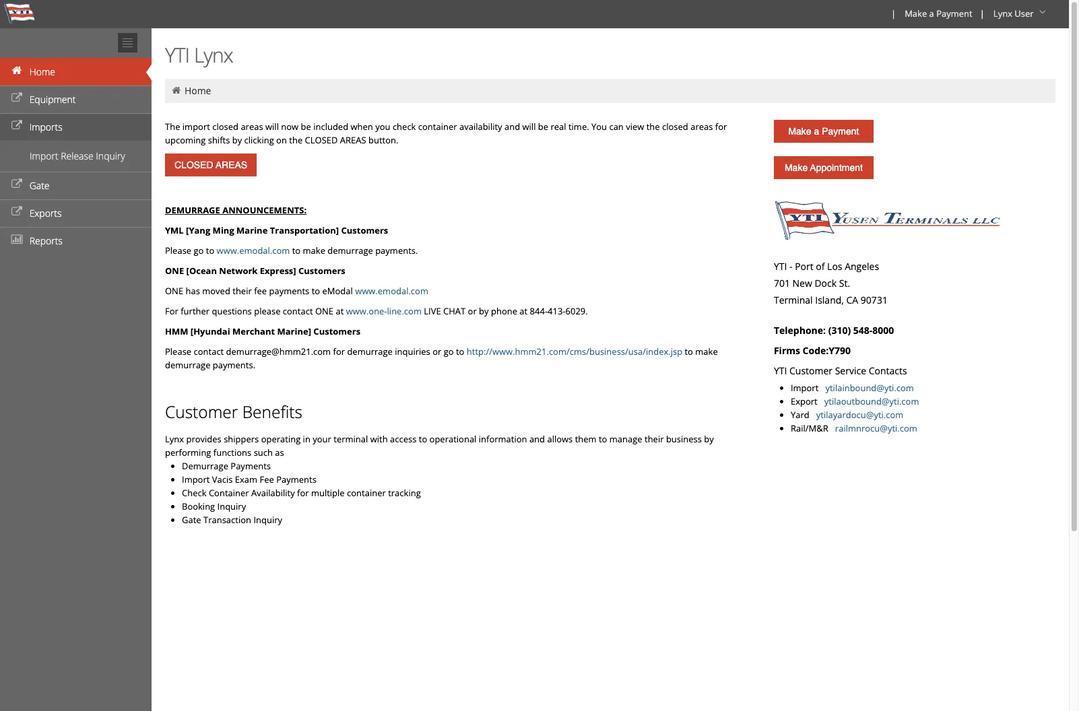 Task type: vqa. For each thing, say whether or not it's contained in the screenshot.
ytilaoutbound@yti.com
yes



Task type: describe. For each thing, give the bounding box(es) containing it.
container inside 'lynx provides shippers operating in your terminal with access to operational information and allows them to manage their business by performing functions such as demurrage payments import vacis exam fee payments check container availability for multiple container tracking booking inquiry gate transaction inquiry'
[[347, 487, 386, 499]]

1 vertical spatial the
[[289, 134, 303, 146]]

time.
[[569, 121, 589, 133]]

user
[[1015, 7, 1034, 20]]

business
[[666, 433, 702, 445]]

container inside the import closed areas will now be included when you check container availability and will be real time.  you can view the closed areas for upcoming shifts by clicking on the closed areas button.
[[418, 121, 457, 133]]

booking
[[182, 501, 215, 513]]

by inside 'lynx provides shippers operating in your terminal with access to operational information and allows them to manage their business by performing functions such as demurrage payments import vacis exam fee payments check container availability for multiple container tracking booking inquiry gate transaction inquiry'
[[704, 433, 714, 445]]

please for please contact demurrage@hmm21.com for demurrage inquiries or go to
[[165, 346, 191, 358]]

90731
[[861, 294, 888, 307]]

one for one [ocean network express] customers
[[165, 265, 184, 277]]

port
[[795, 260, 814, 273]]

please go to www.emodal.com to make demurrage payments.
[[165, 245, 418, 257]]

provides
[[186, 433, 222, 445]]

live
[[424, 305, 441, 317]]

closed
[[305, 134, 338, 146]]

payments
[[269, 285, 310, 297]]

0 horizontal spatial go
[[194, 245, 204, 257]]

please
[[254, 305, 281, 317]]

www.one-line.com link
[[346, 305, 422, 317]]

1 areas from the left
[[241, 121, 263, 133]]

[yang
[[186, 224, 210, 237]]

angle down image
[[1037, 7, 1050, 17]]

you
[[376, 121, 391, 133]]

benefits
[[242, 401, 303, 423]]

external link image for gate
[[10, 180, 24, 189]]

import release inquiry
[[30, 150, 125, 162]]

1 horizontal spatial make a payment link
[[899, 0, 978, 28]]

844-
[[530, 305, 548, 317]]

operational
[[430, 433, 477, 445]]

8000
[[873, 324, 895, 337]]

can
[[610, 121, 624, 133]]

allows
[[548, 433, 573, 445]]

0 vertical spatial demurrage
[[328, 245, 373, 257]]

1 vertical spatial payments
[[276, 474, 317, 486]]

merchant
[[232, 326, 275, 338]]

vacis
[[212, 474, 233, 486]]

6029.
[[566, 305, 588, 317]]

2 will from the left
[[523, 121, 536, 133]]

0 vertical spatial payments
[[231, 460, 271, 472]]

export
[[791, 396, 818, 408]]

demurrage
[[182, 460, 228, 472]]

0 vertical spatial contact
[[283, 305, 313, 317]]

of
[[816, 260, 825, 273]]

exports
[[29, 207, 62, 220]]

1 vertical spatial home
[[185, 84, 211, 97]]

code:y790
[[803, 344, 851, 357]]

reports link
[[0, 227, 152, 255]]

railmnrocu@yti.com
[[836, 423, 918, 435]]

appointment
[[811, 162, 863, 173]]

1 vertical spatial for
[[333, 346, 345, 358]]

make for 'make a payment' link to the bottom
[[789, 126, 812, 137]]

further
[[181, 305, 210, 317]]

ytilaoutbound@yti.com
[[825, 396, 920, 408]]

(310)
[[829, 324, 851, 337]]

ytilaoutbound@yti.com link
[[825, 396, 920, 408]]

make appointment
[[785, 162, 863, 173]]

hmm [hyundai merchant marine] customers
[[165, 326, 361, 338]]

make for 'make appointment' link
[[785, 162, 808, 173]]

inquiries
[[395, 346, 431, 358]]

2 vertical spatial one
[[315, 305, 334, 317]]

telephone: (310) 548-8000
[[774, 324, 895, 337]]

yti lynx
[[165, 41, 233, 69]]

demurrage@hmm21.com
[[226, 346, 331, 358]]

the
[[165, 121, 180, 133]]

transportation]
[[270, 224, 339, 237]]

shifts
[[208, 134, 230, 146]]

1 vertical spatial demurrage
[[347, 346, 393, 358]]

express]
[[260, 265, 296, 277]]

2 | from the left
[[980, 7, 985, 20]]

customers for one [ocean network express] customers
[[299, 265, 346, 277]]

1 be from the left
[[301, 121, 311, 133]]

clicking
[[244, 134, 274, 146]]

2 at from the left
[[520, 305, 528, 317]]

0 vertical spatial customers
[[341, 224, 388, 237]]

0 vertical spatial make a payment
[[905, 7, 973, 20]]

island,
[[816, 294, 844, 307]]

2 areas from the left
[[691, 121, 713, 133]]

one for one has moved their fee payments to emodal www.emodal.com
[[165, 285, 183, 297]]

import
[[182, 121, 210, 133]]

yard
[[791, 409, 810, 421]]

telephone:
[[774, 324, 826, 337]]

when
[[351, 121, 373, 133]]

1 horizontal spatial the
[[647, 121, 660, 133]]

multiple
[[311, 487, 345, 499]]

performing
[[165, 447, 211, 459]]

fee
[[260, 474, 274, 486]]

shippers
[[224, 433, 259, 445]]

service
[[835, 365, 867, 377]]

0 horizontal spatial make a payment
[[789, 126, 860, 137]]

included
[[313, 121, 349, 133]]

upcoming
[[165, 134, 206, 146]]

ytilainbound@yti.com
[[826, 382, 914, 394]]

equipment link
[[0, 86, 152, 113]]

1 horizontal spatial inquiry
[[217, 501, 246, 513]]

chat
[[443, 305, 466, 317]]

on
[[276, 134, 287, 146]]

please for please go to
[[165, 245, 191, 257]]

button.
[[369, 134, 399, 146]]

the import closed areas will now be included when you check container availability and will be real time.  you can view the closed areas for upcoming shifts by clicking on the closed areas button.
[[165, 121, 727, 146]]

customer benefits
[[165, 401, 303, 423]]

st.
[[840, 277, 851, 290]]

questions
[[212, 305, 252, 317]]

operating
[[261, 433, 301, 445]]

to make demurrage payments.
[[165, 346, 718, 371]]

1 horizontal spatial go
[[444, 346, 454, 358]]

rail/m&r
[[791, 423, 829, 435]]

701
[[774, 277, 790, 290]]

[ocean
[[186, 265, 217, 277]]

transaction
[[204, 514, 251, 526]]

announcements:
[[223, 204, 307, 216]]

demurrage
[[165, 204, 220, 216]]

access
[[390, 433, 417, 445]]

phone
[[491, 305, 518, 317]]

1 vertical spatial payment
[[822, 126, 860, 137]]

0 vertical spatial www.emodal.com
[[217, 245, 290, 257]]

1 vertical spatial customer
[[165, 401, 238, 423]]

gate inside gate link
[[29, 179, 50, 192]]

0 horizontal spatial or
[[433, 346, 442, 358]]

and inside the import closed areas will now be included when you check container availability and will be real time.  you can view the closed areas for upcoming shifts by clicking on the closed areas button.
[[505, 121, 520, 133]]

1 vertical spatial lynx
[[194, 41, 233, 69]]



Task type: locate. For each thing, give the bounding box(es) containing it.
1 horizontal spatial gate
[[182, 514, 201, 526]]

customers for hmm [hyundai merchant marine] customers
[[314, 326, 361, 338]]

areas right view
[[691, 121, 713, 133]]

1 external link image from the top
[[10, 94, 24, 103]]

or right chat at the left of page
[[468, 305, 477, 317]]

1 horizontal spatial payments.
[[375, 245, 418, 257]]

payment up appointment
[[822, 126, 860, 137]]

payment
[[937, 7, 973, 20], [822, 126, 860, 137]]

external link image inside 'equipment' link
[[10, 94, 24, 103]]

for inside the import closed areas will now be included when you check container availability and will be real time.  you can view the closed areas for upcoming shifts by clicking on the closed areas button.
[[716, 121, 727, 133]]

home image up 'equipment' link in the top left of the page
[[10, 66, 24, 75]]

home link up equipment
[[0, 58, 152, 86]]

them
[[575, 433, 597, 445]]

413-
[[548, 305, 566, 317]]

0 vertical spatial inquiry
[[96, 150, 125, 162]]

be right 'now'
[[301, 121, 311, 133]]

0 vertical spatial or
[[468, 305, 477, 317]]

areas
[[340, 134, 366, 146]]

3 external link image from the top
[[10, 180, 24, 189]]

will up on
[[266, 121, 279, 133]]

1 vertical spatial by
[[479, 305, 489, 317]]

ming
[[213, 224, 234, 237]]

0 vertical spatial www.emodal.com link
[[217, 245, 290, 257]]

import inside 'link'
[[30, 150, 58, 162]]

payments
[[231, 460, 271, 472], [276, 474, 317, 486]]

information
[[479, 433, 527, 445]]

0 horizontal spatial www.emodal.com link
[[217, 245, 290, 257]]

1 vertical spatial inquiry
[[217, 501, 246, 513]]

availability
[[460, 121, 502, 133]]

2 be from the left
[[538, 121, 549, 133]]

payments. inside to make demurrage payments.
[[213, 359, 255, 371]]

1 horizontal spatial www.emodal.com link
[[355, 285, 429, 297]]

1 vertical spatial import
[[791, 382, 819, 394]]

marine
[[237, 224, 268, 237]]

1 vertical spatial gate
[[182, 514, 201, 526]]

0 vertical spatial make
[[905, 7, 927, 20]]

www.emodal.com link for to make demurrage payments.
[[217, 245, 290, 257]]

demurrage up emodal
[[328, 245, 373, 257]]

payments.
[[375, 245, 418, 257], [213, 359, 255, 371]]

demurrage inside to make demurrage payments.
[[165, 359, 211, 371]]

[hyundai
[[191, 326, 230, 338]]

1 horizontal spatial at
[[520, 305, 528, 317]]

0 horizontal spatial a
[[814, 126, 820, 137]]

by inside the import closed areas will now be included when you check container availability and will be real time.  you can view the closed areas for upcoming shifts by clicking on the closed areas button.
[[232, 134, 242, 146]]

by right business
[[704, 433, 714, 445]]

0 horizontal spatial customer
[[165, 401, 238, 423]]

manage
[[610, 433, 643, 445]]

make inside to make demurrage payments.
[[696, 346, 718, 358]]

exam
[[235, 474, 258, 486]]

go right inquiries
[[444, 346, 454, 358]]

external link image inside imports link
[[10, 121, 24, 131]]

payment left lynx user
[[937, 7, 973, 20]]

1 vertical spatial a
[[814, 126, 820, 137]]

gate up exports
[[29, 179, 50, 192]]

www.emodal.com link down marine
[[217, 245, 290, 257]]

1 vertical spatial their
[[645, 433, 664, 445]]

yti for yti - port of los angeles 701 new dock st. terminal island, ca 90731
[[774, 260, 787, 273]]

1 vertical spatial go
[[444, 346, 454, 358]]

railmnrocu@yti.com link
[[836, 423, 918, 435]]

0 horizontal spatial home link
[[0, 58, 152, 86]]

inquiry right release
[[96, 150, 125, 162]]

release
[[61, 150, 93, 162]]

1 please from the top
[[165, 245, 191, 257]]

2 vertical spatial customers
[[314, 326, 361, 338]]

1 horizontal spatial for
[[333, 346, 345, 358]]

0 vertical spatial please
[[165, 245, 191, 257]]

will
[[266, 121, 279, 133], [523, 121, 536, 133]]

contact down one has moved their fee payments to emodal www.emodal.com
[[283, 305, 313, 317]]

0 horizontal spatial and
[[505, 121, 520, 133]]

1 horizontal spatial import
[[182, 474, 210, 486]]

functions
[[213, 447, 252, 459]]

2 horizontal spatial import
[[791, 382, 819, 394]]

1 horizontal spatial home link
[[185, 84, 211, 97]]

and inside 'lynx provides shippers operating in your terminal with access to operational information and allows them to manage their business by performing functions such as demurrage payments import vacis exam fee payments check container availability for multiple container tracking booking inquiry gate transaction inquiry'
[[530, 433, 545, 445]]

and right availability
[[505, 121, 520, 133]]

lynx
[[994, 7, 1013, 20], [194, 41, 233, 69], [165, 433, 184, 445]]

their inside 'lynx provides shippers operating in your terminal with access to operational information and allows them to manage their business by performing functions such as demurrage payments import vacis exam fee payments check container availability for multiple container tracking booking inquiry gate transaction inquiry'
[[645, 433, 664, 445]]

or
[[468, 305, 477, 317], [433, 346, 442, 358]]

their
[[233, 285, 252, 297], [645, 433, 664, 445]]

home image up the the
[[171, 86, 182, 95]]

ytilayardocu@yti.com
[[817, 409, 904, 421]]

0 vertical spatial a
[[930, 7, 935, 20]]

2 please from the top
[[165, 346, 191, 358]]

0 horizontal spatial payments
[[231, 460, 271, 472]]

1 horizontal spatial www.emodal.com
[[355, 285, 429, 297]]

4 external link image from the top
[[10, 208, 24, 217]]

please down hmm
[[165, 346, 191, 358]]

2 vertical spatial inquiry
[[254, 514, 282, 526]]

1 vertical spatial make a payment link
[[774, 120, 874, 143]]

moved
[[202, 285, 230, 297]]

2 horizontal spatial lynx
[[994, 7, 1013, 20]]

www.emodal.com link up www.one-line.com link
[[355, 285, 429, 297]]

payments. down merchant on the top
[[213, 359, 255, 371]]

0 horizontal spatial will
[[266, 121, 279, 133]]

gate down booking
[[182, 514, 201, 526]]

0 horizontal spatial be
[[301, 121, 311, 133]]

1 | from the left
[[892, 7, 896, 20]]

import inside yti customer service contacts import ytilainbound@yti.com export ytilaoutbound@yti.com yard ytilayardocu@yti.com rail/m&r railmnrocu@yti.com
[[791, 382, 819, 394]]

1 vertical spatial www.emodal.com
[[355, 285, 429, 297]]

in
[[303, 433, 311, 445]]

container left tracking
[[347, 487, 386, 499]]

yti - port of los angeles 701 new dock st. terminal island, ca 90731
[[774, 260, 888, 307]]

0 vertical spatial container
[[418, 121, 457, 133]]

to inside to make demurrage payments.
[[685, 346, 693, 358]]

0 horizontal spatial home image
[[10, 66, 24, 75]]

for
[[716, 121, 727, 133], [333, 346, 345, 358], [297, 487, 309, 499]]

1 will from the left
[[266, 121, 279, 133]]

closed up shifts
[[212, 121, 239, 133]]

0 vertical spatial lynx
[[994, 7, 1013, 20]]

1 horizontal spatial payment
[[937, 7, 973, 20]]

home down yti lynx at the top of the page
[[185, 84, 211, 97]]

1 horizontal spatial make
[[696, 346, 718, 358]]

make
[[303, 245, 325, 257], [696, 346, 718, 358]]

2 vertical spatial lynx
[[165, 433, 184, 445]]

as
[[275, 447, 284, 459]]

demurrage down hmm
[[165, 359, 211, 371]]

2 horizontal spatial inquiry
[[254, 514, 282, 526]]

inquiry down container
[[217, 501, 246, 513]]

1 horizontal spatial home image
[[171, 86, 182, 95]]

one [ocean network express] customers
[[165, 265, 346, 277]]

dock
[[815, 277, 837, 290]]

lynx for user
[[994, 7, 1013, 20]]

customers up emodal
[[299, 265, 346, 277]]

0 horizontal spatial container
[[347, 487, 386, 499]]

2 external link image from the top
[[10, 121, 24, 131]]

1 horizontal spatial be
[[538, 121, 549, 133]]

imports link
[[0, 113, 152, 141]]

payments up 'availability' at the left of page
[[276, 474, 317, 486]]

customers right "transportation]"
[[341, 224, 388, 237]]

import release inquiry link
[[0, 146, 152, 166]]

0 vertical spatial one
[[165, 265, 184, 277]]

check
[[182, 487, 207, 499]]

0 vertical spatial for
[[716, 121, 727, 133]]

los
[[828, 260, 843, 273]]

0 horizontal spatial for
[[297, 487, 309, 499]]

0 vertical spatial home
[[29, 65, 55, 78]]

2 vertical spatial by
[[704, 433, 714, 445]]

1 horizontal spatial by
[[479, 305, 489, 317]]

container right check
[[418, 121, 457, 133]]

customer inside yti customer service contacts import ytilainbound@yti.com export ytilaoutbound@yti.com yard ytilayardocu@yti.com rail/m&r railmnrocu@yti.com
[[790, 365, 833, 377]]

www.emodal.com down marine
[[217, 245, 290, 257]]

http://www.hmm21.com/cms/business/usa/index.jsp link
[[467, 346, 683, 358]]

equipment
[[29, 93, 76, 106]]

0 vertical spatial payment
[[937, 7, 973, 20]]

inquiry
[[96, 150, 125, 162], [217, 501, 246, 513], [254, 514, 282, 526]]

make a payment
[[905, 7, 973, 20], [789, 126, 860, 137]]

external link image for equipment
[[10, 94, 24, 103]]

0 vertical spatial make a payment link
[[899, 0, 978, 28]]

network
[[219, 265, 258, 277]]

inquiry down 'availability' at the left of page
[[254, 514, 282, 526]]

0 vertical spatial their
[[233, 285, 252, 297]]

None submit
[[165, 154, 257, 177]]

gate inside 'lynx provides shippers operating in your terminal with access to operational information and allows them to manage their business by performing functions such as demurrage payments import vacis exam fee payments check container availability for multiple container tracking booking inquiry gate transaction inquiry'
[[182, 514, 201, 526]]

at
[[336, 305, 344, 317], [520, 305, 528, 317]]

external link image inside exports link
[[10, 208, 24, 217]]

demurrage down www.one-
[[347, 346, 393, 358]]

0 horizontal spatial payments.
[[213, 359, 255, 371]]

1 horizontal spatial |
[[980, 7, 985, 20]]

www.emodal.com link for one has moved their fee payments to emodal www.emodal.com
[[355, 285, 429, 297]]

gate
[[29, 179, 50, 192], [182, 514, 201, 526]]

1 horizontal spatial and
[[530, 433, 545, 445]]

home
[[29, 65, 55, 78], [185, 84, 211, 97]]

1 horizontal spatial lynx
[[194, 41, 233, 69]]

lynx for provides
[[165, 433, 184, 445]]

their left fee
[[233, 285, 252, 297]]

by right shifts
[[232, 134, 242, 146]]

lynx user
[[994, 7, 1034, 20]]

0 vertical spatial home image
[[10, 66, 24, 75]]

firms
[[774, 344, 801, 357]]

one left "[ocean"
[[165, 265, 184, 277]]

www.emodal.com link
[[217, 245, 290, 257], [355, 285, 429, 297]]

1 horizontal spatial customer
[[790, 365, 833, 377]]

0 vertical spatial go
[[194, 245, 204, 257]]

1 horizontal spatial their
[[645, 433, 664, 445]]

view
[[626, 121, 645, 133]]

be left real
[[538, 121, 549, 133]]

home image
[[10, 66, 24, 75], [171, 86, 182, 95]]

closed right view
[[662, 121, 689, 133]]

0 horizontal spatial at
[[336, 305, 344, 317]]

reports
[[29, 235, 63, 247]]

lynx provides shippers operating in your terminal with access to operational information and allows them to manage their business by performing functions such as demurrage payments import vacis exam fee payments check container availability for multiple container tracking booking inquiry gate transaction inquiry
[[165, 433, 714, 526]]

import up check
[[182, 474, 210, 486]]

yti inside 'yti - port of los angeles 701 new dock st. terminal island, ca 90731'
[[774, 260, 787, 273]]

at left the 844-
[[520, 305, 528, 317]]

areas
[[241, 121, 263, 133], [691, 121, 713, 133]]

one has moved their fee payments to emodal www.emodal.com
[[165, 285, 429, 297]]

http://www.hmm21.com/cms/business/usa/index.jsp
[[467, 346, 683, 358]]

1 horizontal spatial payments
[[276, 474, 317, 486]]

customer
[[790, 365, 833, 377], [165, 401, 238, 423]]

1 vertical spatial contact
[[194, 346, 224, 358]]

1 horizontal spatial areas
[[691, 121, 713, 133]]

import up export
[[791, 382, 819, 394]]

0 horizontal spatial the
[[289, 134, 303, 146]]

-
[[790, 260, 793, 273]]

548-
[[854, 324, 873, 337]]

contact down [hyundai at the left of page
[[194, 346, 224, 358]]

make a payment link
[[899, 0, 978, 28], [774, 120, 874, 143]]

one down emodal
[[315, 305, 334, 317]]

1 closed from the left
[[212, 121, 239, 133]]

1 horizontal spatial a
[[930, 7, 935, 20]]

and left allows
[[530, 433, 545, 445]]

0 vertical spatial import
[[30, 150, 58, 162]]

2 closed from the left
[[662, 121, 689, 133]]

1 horizontal spatial make a payment
[[905, 7, 973, 20]]

terminal
[[334, 433, 368, 445]]

1 vertical spatial home image
[[171, 86, 182, 95]]

customer up provides
[[165, 401, 238, 423]]

please down yml
[[165, 245, 191, 257]]

1 at from the left
[[336, 305, 344, 317]]

lynx inside 'lynx provides shippers operating in your terminal with access to operational information and allows them to manage their business by performing functions such as demurrage payments import vacis exam fee payments check container availability for multiple container tracking booking inquiry gate transaction inquiry'
[[165, 433, 184, 445]]

inquiry inside 'link'
[[96, 150, 125, 162]]

payments. up the line.com
[[375, 245, 418, 257]]

yti for yti customer service contacts import ytilainbound@yti.com export ytilaoutbound@yti.com yard ytilayardocu@yti.com rail/m&r railmnrocu@yti.com
[[774, 365, 787, 377]]

at down emodal
[[336, 305, 344, 317]]

or right inquiries
[[433, 346, 442, 358]]

ytilainbound@yti.com link
[[826, 382, 914, 394]]

fee
[[254, 285, 267, 297]]

home image inside home 'link'
[[10, 66, 24, 75]]

demurrage announcements:
[[165, 204, 307, 216]]

0 horizontal spatial areas
[[241, 121, 263, 133]]

0 horizontal spatial lynx
[[165, 433, 184, 445]]

container
[[209, 487, 249, 499]]

contact
[[283, 305, 313, 317], [194, 346, 224, 358]]

bar chart image
[[10, 235, 24, 245]]

1 horizontal spatial or
[[468, 305, 477, 317]]

payments up the exam
[[231, 460, 271, 472]]

with
[[370, 433, 388, 445]]

check
[[393, 121, 416, 133]]

tracking
[[388, 487, 421, 499]]

their right manage
[[645, 433, 664, 445]]

customers down www.one-
[[314, 326, 361, 338]]

external link image for imports
[[10, 121, 24, 131]]

0 vertical spatial payments.
[[375, 245, 418, 257]]

one left has
[[165, 285, 183, 297]]

by left phone
[[479, 305, 489, 317]]

external link image inside gate link
[[10, 180, 24, 189]]

0 horizontal spatial by
[[232, 134, 242, 146]]

0 horizontal spatial make
[[303, 245, 325, 257]]

make appointment link
[[774, 156, 874, 179]]

1 vertical spatial www.emodal.com link
[[355, 285, 429, 297]]

1 vertical spatial make
[[696, 346, 718, 358]]

0 vertical spatial yti
[[165, 41, 189, 69]]

the right view
[[647, 121, 660, 133]]

will left real
[[523, 121, 536, 133]]

the right on
[[289, 134, 303, 146]]

hmm
[[165, 326, 188, 338]]

0 vertical spatial by
[[232, 134, 242, 146]]

0 horizontal spatial import
[[30, 150, 58, 162]]

go down '[yang'
[[194, 245, 204, 257]]

1 horizontal spatial closed
[[662, 121, 689, 133]]

now
[[281, 121, 299, 133]]

1 horizontal spatial contact
[[283, 305, 313, 317]]

external link image
[[10, 94, 24, 103], [10, 121, 24, 131], [10, 180, 24, 189], [10, 208, 24, 217]]

external link image for exports
[[10, 208, 24, 217]]

0 vertical spatial make
[[303, 245, 325, 257]]

such
[[254, 447, 273, 459]]

import down imports
[[30, 150, 58, 162]]

yti for yti lynx
[[165, 41, 189, 69]]

home link down yti lynx at the top of the page
[[185, 84, 211, 97]]

availability
[[251, 487, 295, 499]]

0 horizontal spatial closed
[[212, 121, 239, 133]]

1 horizontal spatial will
[[523, 121, 536, 133]]

areas up clicking on the left
[[241, 121, 263, 133]]

for inside 'lynx provides shippers operating in your terminal with access to operational information and allows them to manage their business by performing functions such as demurrage payments import vacis exam fee payments check container availability for multiple container tracking booking inquiry gate transaction inquiry'
[[297, 487, 309, 499]]

www.one-
[[346, 305, 387, 317]]

yti inside yti customer service contacts import ytilainbound@yti.com export ytilaoutbound@yti.com yard ytilayardocu@yti.com rail/m&r railmnrocu@yti.com
[[774, 365, 787, 377]]

customer down firms code:y790
[[790, 365, 833, 377]]

0 horizontal spatial |
[[892, 7, 896, 20]]

1 vertical spatial and
[[530, 433, 545, 445]]

1 horizontal spatial container
[[418, 121, 457, 133]]

one
[[165, 265, 184, 277], [165, 285, 183, 297], [315, 305, 334, 317]]

home inside 'link'
[[29, 65, 55, 78]]

home up equipment
[[29, 65, 55, 78]]

www.emodal.com up www.one-line.com link
[[355, 285, 429, 297]]

ytilayardocu@yti.com link
[[817, 409, 904, 421]]

real
[[551, 121, 566, 133]]

import inside 'lynx provides shippers operating in your terminal with access to operational information and allows them to manage their business by performing functions such as demurrage payments import vacis exam fee payments check container availability for multiple container tracking booking inquiry gate transaction inquiry'
[[182, 474, 210, 486]]

firms code:y790
[[774, 344, 851, 357]]



